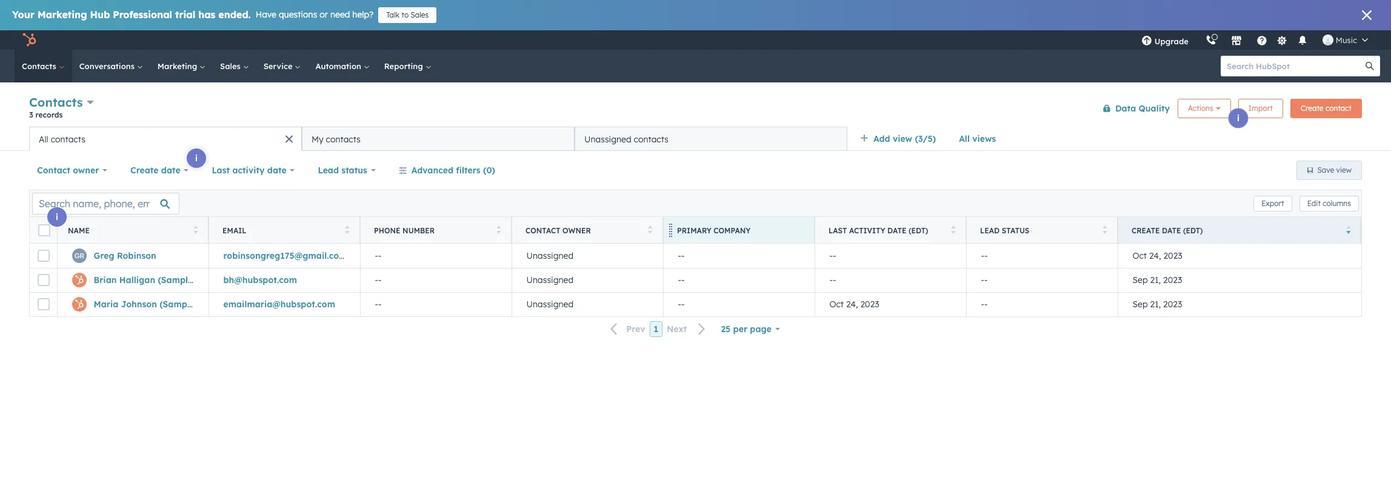 Task type: vqa. For each thing, say whether or not it's contained in the screenshot.
You to the left
no



Task type: describe. For each thing, give the bounding box(es) containing it.
lead for lead status
[[318, 165, 339, 176]]

edit columns
[[1308, 199, 1352, 208]]

add
[[874, 133, 891, 144]]

robinsongreg175@gmail.com
[[223, 250, 347, 261]]

export
[[1262, 199, 1285, 208]]

last activity date
[[212, 165, 287, 176]]

per
[[733, 324, 748, 335]]

phone number
[[374, 226, 435, 235]]

descending sort. press to sort ascending. element
[[1346, 225, 1351, 236]]

create contact button
[[1291, 99, 1363, 118]]

all views
[[959, 133, 996, 144]]

need
[[330, 9, 350, 20]]

all contacts
[[39, 134, 85, 145]]

unassigned for bh@hubspot.com
[[527, 275, 574, 286]]

professional
[[113, 8, 172, 21]]

actions button
[[1178, 99, 1231, 118]]

my contacts button
[[302, 127, 575, 151]]

prev
[[627, 324, 646, 335]]

press to sort. image
[[648, 225, 652, 234]]

bh@hubspot.com button
[[209, 268, 360, 292]]

0 vertical spatial oct
[[1133, 250, 1147, 261]]

press to sort. element for lead status
[[1103, 225, 1107, 236]]

view for save
[[1337, 166, 1352, 175]]

menu containing music
[[1133, 30, 1377, 50]]

my contacts
[[312, 134, 361, 145]]

settings link
[[1275, 34, 1290, 46]]

create date (edt)
[[1132, 226, 1203, 235]]

last activity date (edt)
[[829, 226, 929, 235]]

export button
[[1254, 196, 1293, 211]]

unassigned for robinsongreg175@gmail.com
[[527, 250, 574, 261]]

create contact
[[1301, 103, 1352, 112]]

all for all contacts
[[39, 134, 48, 145]]

your marketing hub professional trial has ended. have questions or need help?
[[12, 8, 374, 21]]

halligan
[[119, 275, 155, 286]]

25
[[721, 324, 731, 335]]

settings image
[[1277, 35, 1288, 46]]

calling icon image
[[1206, 35, 1217, 46]]

primary company column header
[[663, 217, 816, 244]]

ended.
[[219, 8, 251, 21]]

contact
[[1326, 103, 1352, 112]]

music
[[1336, 35, 1358, 45]]

contacts button
[[29, 93, 94, 111]]

maria
[[94, 299, 118, 310]]

reporting link
[[377, 50, 439, 82]]

date inside popup button
[[267, 165, 287, 176]]

1 date from the left
[[888, 226, 907, 235]]

contact inside popup button
[[37, 165, 70, 176]]

your
[[12, 8, 34, 21]]

advanced filters (0) button
[[391, 158, 503, 183]]

sep for oct 24, 2023
[[1133, 299, 1148, 310]]

unassigned contacts button
[[575, 127, 848, 151]]

(0)
[[483, 165, 495, 176]]

(sample for halligan
[[158, 275, 193, 286]]

2 date from the left
[[1162, 226, 1182, 235]]

status
[[342, 165, 367, 176]]

robinsongreg175@gmail.com link
[[223, 250, 347, 261]]

Search HubSpot search field
[[1221, 56, 1370, 76]]

unassigned inside the unassigned contacts button
[[585, 134, 632, 145]]

unassigned button for bh@hubspot.com
[[512, 268, 663, 292]]

edit columns button
[[1300, 196, 1360, 211]]

1
[[654, 324, 659, 335]]

talk to sales button
[[379, 7, 437, 23]]

columns
[[1323, 199, 1352, 208]]

help image
[[1257, 36, 1268, 47]]

1 horizontal spatial marketing
[[158, 61, 200, 71]]

last for last activity date (edt)
[[829, 226, 847, 235]]

owner inside popup button
[[73, 165, 99, 176]]

greg
[[94, 250, 114, 261]]

upgrade
[[1155, 36, 1189, 46]]

1 vertical spatial contact
[[526, 226, 561, 235]]

1 press to sort. image from the left
[[193, 225, 198, 234]]

0 horizontal spatial oct
[[830, 299, 844, 310]]

conversations link
[[72, 50, 150, 82]]

lead status
[[318, 165, 367, 176]]

unassigned button for robinsongreg175@gmail.com
[[512, 244, 663, 268]]

marketplaces button
[[1224, 30, 1250, 50]]

0 horizontal spatial marketing
[[37, 8, 87, 21]]

2 horizontal spatial i button
[[1229, 109, 1249, 128]]

25 per page button
[[713, 317, 788, 341]]

25 per page
[[721, 324, 772, 335]]

1 horizontal spatial owner
[[563, 226, 591, 235]]

emailmaria@hubspot.com button
[[209, 292, 360, 317]]

1 vertical spatial oct 24, 2023
[[830, 299, 880, 310]]

press to sort. image for last activity date (edt)
[[951, 225, 956, 234]]

sep for --
[[1133, 275, 1148, 286]]

create date button
[[123, 158, 197, 183]]

help?
[[353, 9, 374, 20]]

create for create date
[[130, 165, 159, 176]]

save
[[1318, 166, 1335, 175]]

close image
[[1363, 10, 1372, 20]]

sales link
[[213, 50, 256, 82]]

contacts inside 'link'
[[22, 61, 59, 71]]

or
[[320, 9, 328, 20]]

questions
[[279, 9, 317, 20]]

has
[[198, 8, 216, 21]]

descending sort. press to sort ascending. image
[[1346, 225, 1351, 234]]

greg robinson image
[[1323, 35, 1334, 45]]

contacts for all contacts
[[51, 134, 85, 145]]

lead status button
[[310, 158, 384, 183]]

filters
[[456, 165, 481, 176]]

company
[[714, 226, 751, 235]]

views
[[973, 133, 996, 144]]

activity
[[849, 226, 886, 235]]

notifications button
[[1293, 30, 1313, 50]]

help button
[[1252, 30, 1273, 50]]

press to sort. element for email
[[345, 225, 349, 236]]

contacts for unassigned contacts
[[634, 134, 669, 145]]

marketplaces image
[[1231, 36, 1242, 47]]

sales inside button
[[411, 10, 429, 19]]

calling icon button
[[1201, 32, 1222, 48]]

primary company
[[677, 226, 751, 235]]

contact) for bh@hubspot.com
[[196, 275, 232, 286]]

prev button
[[603, 321, 650, 337]]

primary
[[677, 226, 712, 235]]



Task type: locate. For each thing, give the bounding box(es) containing it.
last
[[212, 165, 230, 176], [829, 226, 847, 235]]

0 vertical spatial view
[[893, 133, 913, 144]]

last activity date button
[[204, 158, 303, 183]]

3 press to sort. element from the left
[[496, 225, 501, 236]]

last left "activity"
[[829, 226, 847, 235]]

automation link
[[308, 50, 377, 82]]

1 horizontal spatial contacts
[[326, 134, 361, 145]]

0 vertical spatial lead
[[318, 165, 339, 176]]

greg robinson
[[94, 250, 156, 261]]

0 horizontal spatial contacts
[[51, 134, 85, 145]]

marketing down trial
[[158, 61, 200, 71]]

3
[[29, 110, 33, 119]]

view right save
[[1337, 166, 1352, 175]]

contact) for emailmaria@hubspot.com
[[197, 299, 234, 310]]

conversations
[[79, 61, 137, 71]]

2 vertical spatial i
[[56, 212, 58, 223]]

1 vertical spatial contacts
[[29, 95, 83, 110]]

robinsongreg175@gmail.com button
[[209, 244, 360, 268]]

2 press to sort. image from the left
[[345, 225, 349, 234]]

to
[[402, 10, 409, 19]]

0 horizontal spatial owner
[[73, 165, 99, 176]]

my
[[312, 134, 324, 145]]

unassigned for emailmaria@hubspot.com
[[527, 299, 574, 310]]

0 vertical spatial contacts
[[22, 61, 59, 71]]

sales right to
[[411, 10, 429, 19]]

maria johnson (sample contact) link
[[94, 299, 234, 310]]

all for all views
[[959, 133, 970, 144]]

1 vertical spatial view
[[1337, 166, 1352, 175]]

1 horizontal spatial all
[[959, 133, 970, 144]]

0 horizontal spatial all
[[39, 134, 48, 145]]

phone
[[374, 226, 401, 235]]

2 21, from the top
[[1151, 299, 1161, 310]]

all left views
[[959, 133, 970, 144]]

0 horizontal spatial date
[[161, 165, 180, 176]]

1 vertical spatial lead
[[981, 226, 1000, 235]]

brian halligan (sample contact)
[[94, 275, 232, 286]]

sales
[[411, 10, 429, 19], [220, 61, 243, 71]]

press to sort. image
[[193, 225, 198, 234], [345, 225, 349, 234], [496, 225, 501, 234], [951, 225, 956, 234], [1103, 225, 1107, 234]]

1 horizontal spatial (edt)
[[1184, 226, 1203, 235]]

1 contacts from the left
[[51, 134, 85, 145]]

activity
[[232, 165, 265, 176]]

0 vertical spatial last
[[212, 165, 230, 176]]

0 vertical spatial contact)
[[196, 275, 232, 286]]

hubspot image
[[22, 33, 36, 47]]

notifications image
[[1298, 36, 1308, 47]]

3 records
[[29, 110, 63, 119]]

email
[[223, 226, 247, 235]]

unassigned
[[585, 134, 632, 145], [527, 250, 574, 261], [527, 275, 574, 286], [527, 299, 574, 310]]

last for last activity date
[[212, 165, 230, 176]]

2 horizontal spatial contacts
[[634, 134, 669, 145]]

2 unassigned button from the top
[[512, 268, 663, 292]]

0 vertical spatial oct 24, 2023
[[1133, 250, 1183, 261]]

all views link
[[951, 127, 1004, 151]]

contacts down "hubspot" link
[[22, 61, 59, 71]]

24,
[[1150, 250, 1162, 261], [846, 299, 858, 310]]

1 vertical spatial oct
[[830, 299, 844, 310]]

2 sep from the top
[[1133, 299, 1148, 310]]

add view (3/5)
[[874, 133, 936, 144]]

2023 for robinsongreg175@gmail.com
[[1164, 250, 1183, 261]]

status
[[1002, 226, 1030, 235]]

music button
[[1316, 30, 1376, 50]]

all down 3 records
[[39, 134, 48, 145]]

menu
[[1133, 30, 1377, 50]]

johnson
[[121, 299, 157, 310]]

sep 21, 2023 for --
[[1133, 275, 1183, 286]]

contact
[[37, 165, 70, 176], [526, 226, 561, 235]]

1 horizontal spatial lead
[[981, 226, 1000, 235]]

edit
[[1308, 199, 1321, 208]]

pagination navigation
[[603, 321, 713, 337]]

have
[[256, 9, 277, 20]]

0 vertical spatial sales
[[411, 10, 429, 19]]

1 vertical spatial i button
[[187, 149, 206, 168]]

create for create date (edt)
[[1132, 226, 1160, 235]]

data
[[1116, 103, 1137, 114]]

next
[[667, 324, 687, 335]]

2 (edt) from the left
[[1184, 226, 1203, 235]]

2023 for bh@hubspot.com
[[1164, 275, 1183, 286]]

marketing left the hub
[[37, 8, 87, 21]]

1 horizontal spatial 24,
[[1150, 250, 1162, 261]]

lead inside 'popup button'
[[318, 165, 339, 176]]

lead
[[318, 165, 339, 176], [981, 226, 1000, 235]]

view for add
[[893, 133, 913, 144]]

2 vertical spatial create
[[1132, 226, 1160, 235]]

press to sort. element for phone number
[[496, 225, 501, 236]]

save view button
[[1297, 161, 1363, 180]]

0 horizontal spatial date
[[888, 226, 907, 235]]

5 press to sort. image from the left
[[1103, 225, 1107, 234]]

1 horizontal spatial i button
[[187, 149, 206, 168]]

view inside popup button
[[893, 133, 913, 144]]

1 (edt) from the left
[[909, 226, 929, 235]]

oct
[[1133, 250, 1147, 261], [830, 299, 844, 310]]

0 vertical spatial (sample
[[158, 275, 193, 286]]

i down all contacts "button"
[[195, 153, 198, 164]]

1 vertical spatial last
[[829, 226, 847, 235]]

1 vertical spatial contact)
[[197, 299, 234, 310]]

21, for oct 24, 2023
[[1151, 299, 1161, 310]]

1 button
[[650, 321, 663, 337]]

2 horizontal spatial i
[[1238, 113, 1240, 124]]

(3/5)
[[915, 133, 936, 144]]

i button left import
[[1229, 109, 1249, 128]]

1 horizontal spatial view
[[1337, 166, 1352, 175]]

-- button
[[360, 244, 512, 268], [967, 244, 1118, 268], [360, 268, 512, 292], [967, 268, 1118, 292], [360, 292, 512, 317], [967, 292, 1118, 317]]

1 horizontal spatial date
[[267, 165, 287, 176]]

contact owner inside popup button
[[37, 165, 99, 176]]

i down contact owner popup button
[[56, 212, 58, 223]]

2023 for emailmaria@hubspot.com
[[1164, 299, 1183, 310]]

0 vertical spatial i button
[[1229, 109, 1249, 128]]

view inside button
[[1337, 166, 1352, 175]]

unassigned button for emailmaria@hubspot.com
[[512, 292, 663, 317]]

1 horizontal spatial create
[[1132, 226, 1160, 235]]

press to sort. image for email
[[345, 225, 349, 234]]

2 vertical spatial i button
[[47, 207, 67, 227]]

date inside popup button
[[161, 165, 180, 176]]

1 horizontal spatial oct
[[1133, 250, 1147, 261]]

press to sort. element
[[193, 225, 198, 236], [345, 225, 349, 236], [496, 225, 501, 236], [648, 225, 652, 236], [951, 225, 956, 236], [1103, 225, 1107, 236]]

i button
[[1229, 109, 1249, 128], [187, 149, 206, 168], [47, 207, 67, 227]]

last inside 'last activity date' popup button
[[212, 165, 230, 176]]

3 contacts from the left
[[634, 134, 669, 145]]

1 vertical spatial marketing
[[158, 61, 200, 71]]

contacts link
[[15, 50, 72, 82]]

0 horizontal spatial 24,
[[846, 299, 858, 310]]

view right add
[[893, 133, 913, 144]]

contacts inside button
[[634, 134, 669, 145]]

upgrade image
[[1142, 36, 1153, 47]]

1 horizontal spatial contact owner
[[526, 226, 591, 235]]

data quality button
[[1095, 96, 1171, 120]]

4 press to sort. image from the left
[[951, 225, 956, 234]]

0 vertical spatial create
[[1301, 103, 1324, 112]]

i
[[1238, 113, 1240, 124], [195, 153, 198, 164], [56, 212, 58, 223]]

sep 21, 2023
[[1133, 275, 1183, 286], [1133, 299, 1183, 310]]

0 vertical spatial marketing
[[37, 8, 87, 21]]

i button left name
[[47, 207, 67, 227]]

advanced
[[412, 165, 454, 176]]

menu item
[[1198, 30, 1200, 50]]

i for the right i button
[[1238, 113, 1240, 124]]

contacts down records
[[51, 134, 85, 145]]

create inside popup button
[[130, 165, 159, 176]]

0 horizontal spatial i
[[56, 212, 58, 223]]

1 horizontal spatial contact
[[526, 226, 561, 235]]

(sample
[[158, 275, 193, 286], [160, 299, 195, 310]]

save view
[[1318, 166, 1352, 175]]

i right the actions "popup button"
[[1238, 113, 1240, 124]]

0 vertical spatial contact
[[37, 165, 70, 176]]

(sample for johnson
[[160, 299, 195, 310]]

search image
[[1366, 62, 1375, 70]]

last left activity
[[212, 165, 230, 176]]

import
[[1249, 103, 1273, 112]]

contacts inside button
[[326, 134, 361, 145]]

(sample up the maria johnson (sample contact) link
[[158, 275, 193, 286]]

1 vertical spatial sales
[[220, 61, 243, 71]]

3 unassigned button from the top
[[512, 292, 663, 317]]

create inside button
[[1301, 103, 1324, 112]]

0 horizontal spatial contact
[[37, 165, 70, 176]]

lead status
[[981, 226, 1030, 235]]

0 horizontal spatial sales
[[220, 61, 243, 71]]

0 horizontal spatial contact owner
[[37, 165, 99, 176]]

emailmaria@hubspot.com link
[[223, 299, 335, 310]]

records
[[35, 110, 63, 119]]

(sample down "brian halligan (sample contact)" link
[[160, 299, 195, 310]]

i for the middle i button
[[195, 153, 198, 164]]

1 21, from the top
[[1151, 275, 1161, 286]]

name
[[68, 226, 90, 235]]

0 horizontal spatial (edt)
[[909, 226, 929, 235]]

2 press to sort. element from the left
[[345, 225, 349, 236]]

2 all from the left
[[39, 134, 48, 145]]

1 horizontal spatial i
[[195, 153, 198, 164]]

1 vertical spatial create
[[130, 165, 159, 176]]

sep 21, 2023 for oct 24, 2023
[[1133, 299, 1183, 310]]

search button
[[1360, 56, 1381, 76]]

actions
[[1189, 103, 1214, 112]]

1 press to sort. element from the left
[[193, 225, 198, 236]]

Search name, phone, email addresses, or company search field
[[32, 193, 179, 214]]

talk
[[386, 10, 400, 19]]

create date
[[130, 165, 180, 176]]

brian halligan (sample contact) link
[[94, 275, 232, 286]]

--
[[375, 250, 382, 261], [678, 250, 685, 261], [830, 250, 837, 261], [981, 250, 988, 261], [375, 275, 382, 286], [678, 275, 685, 286], [830, 275, 837, 286], [981, 275, 988, 286], [375, 299, 382, 310], [678, 299, 685, 310], [981, 299, 988, 310]]

0 vertical spatial sep
[[1133, 275, 1148, 286]]

contacts right 'my'
[[326, 134, 361, 145]]

contacts
[[51, 134, 85, 145], [326, 134, 361, 145], [634, 134, 669, 145]]

0 horizontal spatial view
[[893, 133, 913, 144]]

robinson
[[117, 250, 156, 261]]

1 vertical spatial i
[[195, 153, 198, 164]]

0 vertical spatial 21,
[[1151, 275, 1161, 286]]

1 sep 21, 2023 from the top
[[1133, 275, 1183, 286]]

create for create contact
[[1301, 103, 1324, 112]]

i for the bottom i button
[[56, 212, 58, 223]]

1 date from the left
[[161, 165, 180, 176]]

contacts up records
[[29, 95, 83, 110]]

0 horizontal spatial last
[[212, 165, 230, 176]]

bh@hubspot.com
[[223, 275, 297, 286]]

1 unassigned button from the top
[[512, 244, 663, 268]]

5 press to sort. element from the left
[[951, 225, 956, 236]]

page
[[750, 324, 772, 335]]

1 vertical spatial sep 21, 2023
[[1133, 299, 1183, 310]]

1 horizontal spatial sales
[[411, 10, 429, 19]]

service link
[[256, 50, 308, 82]]

0 vertical spatial contact owner
[[37, 165, 99, 176]]

0 vertical spatial sep 21, 2023
[[1133, 275, 1183, 286]]

1 vertical spatial 21,
[[1151, 299, 1161, 310]]

0 horizontal spatial oct 24, 2023
[[830, 299, 880, 310]]

1 vertical spatial sep
[[1133, 299, 1148, 310]]

press to sort. image for phone number
[[496, 225, 501, 234]]

1 horizontal spatial last
[[829, 226, 847, 235]]

2 contacts from the left
[[326, 134, 361, 145]]

6 press to sort. element from the left
[[1103, 225, 1107, 236]]

contact)
[[196, 275, 232, 286], [197, 299, 234, 310]]

date down all contacts "button"
[[161, 165, 180, 176]]

press to sort. element for contact owner
[[648, 225, 652, 236]]

unassigned contacts
[[585, 134, 669, 145]]

sales left service
[[220, 61, 243, 71]]

1 sep from the top
[[1133, 275, 1148, 286]]

3 press to sort. image from the left
[[496, 225, 501, 234]]

view
[[893, 133, 913, 144], [1337, 166, 1352, 175]]

0 vertical spatial i
[[1238, 113, 1240, 124]]

1 horizontal spatial oct 24, 2023
[[1133, 250, 1183, 261]]

date right activity
[[267, 165, 287, 176]]

0 horizontal spatial lead
[[318, 165, 339, 176]]

0 vertical spatial 24,
[[1150, 250, 1162, 261]]

press to sort. element for last activity date (edt)
[[951, 225, 956, 236]]

marketing
[[37, 8, 87, 21], [158, 61, 200, 71]]

2 date from the left
[[267, 165, 287, 176]]

contacts banner
[[29, 92, 1363, 127]]

21, for --
[[1151, 275, 1161, 286]]

all inside "button"
[[39, 134, 48, 145]]

1 vertical spatial 24,
[[846, 299, 858, 310]]

1 vertical spatial contact owner
[[526, 226, 591, 235]]

1 vertical spatial (sample
[[160, 299, 195, 310]]

maria johnson (sample contact)
[[94, 299, 234, 310]]

0 horizontal spatial i button
[[47, 207, 67, 227]]

data quality
[[1116, 103, 1170, 114]]

2 sep 21, 2023 from the top
[[1133, 299, 1183, 310]]

1 horizontal spatial date
[[1162, 226, 1182, 235]]

owner
[[73, 165, 99, 176], [563, 226, 591, 235]]

0 horizontal spatial create
[[130, 165, 159, 176]]

contact) down bh@hubspot.com
[[197, 299, 234, 310]]

contacts inside "button"
[[51, 134, 85, 145]]

contacts inside popup button
[[29, 95, 83, 110]]

contacts down contacts banner
[[634, 134, 669, 145]]

0 vertical spatial owner
[[73, 165, 99, 176]]

all
[[959, 133, 970, 144], [39, 134, 48, 145]]

contact) down email
[[196, 275, 232, 286]]

i button right create date
[[187, 149, 206, 168]]

bh@hubspot.com link
[[223, 275, 297, 286]]

1 all from the left
[[959, 133, 970, 144]]

2 horizontal spatial create
[[1301, 103, 1324, 112]]

create
[[1301, 103, 1324, 112], [130, 165, 159, 176], [1132, 226, 1160, 235]]

hubspot link
[[15, 33, 45, 47]]

contacts for my contacts
[[326, 134, 361, 145]]

lead for lead status
[[981, 226, 1000, 235]]

next button
[[663, 321, 713, 337]]

press to sort. image for lead status
[[1103, 225, 1107, 234]]

4 press to sort. element from the left
[[648, 225, 652, 236]]

greg robinson link
[[94, 250, 156, 261]]

1 vertical spatial owner
[[563, 226, 591, 235]]

contact owner button
[[29, 158, 115, 183]]



